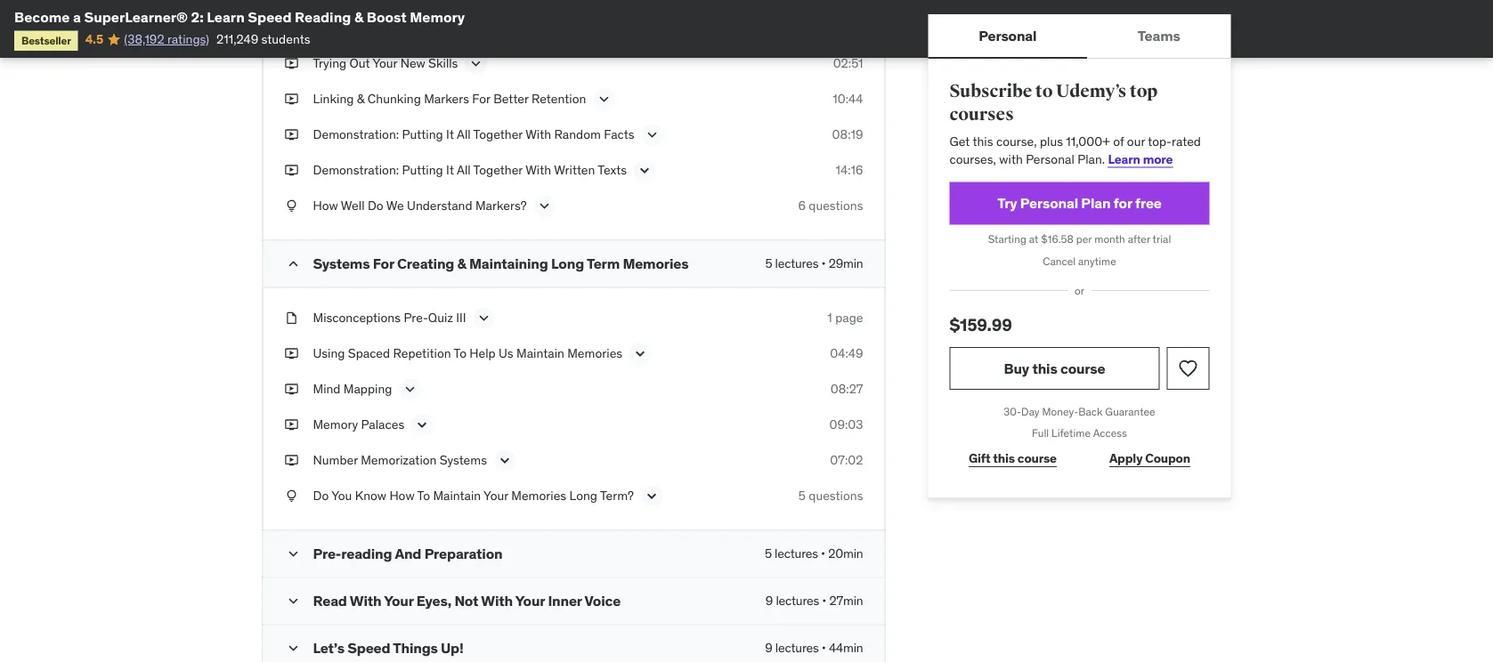 Task type: locate. For each thing, give the bounding box(es) containing it.
show lecture description image for trying out your new skills
[[467, 55, 485, 73]]

this right gift
[[993, 451, 1015, 467]]

coupon
[[1146, 451, 1191, 467]]

maintain up 'preparation'
[[433, 488, 481, 504]]

bestseller
[[21, 33, 71, 47]]

xsmall image left memory palaces
[[285, 416, 299, 434]]

0 vertical spatial do
[[368, 198, 384, 214]]

2 together from the top
[[473, 162, 523, 178]]

14:16
[[836, 162, 863, 178]]

xsmall image for misconceptions
[[285, 310, 299, 327]]

• for read with your eyes, not with your inner voice
[[822, 593, 827, 609]]

linking
[[313, 91, 354, 107]]

0 vertical spatial it
[[446, 127, 454, 143]]

all up demonstration: putting it all together with written texts
[[457, 127, 471, 143]]

5 up 9 lectures • 27min
[[765, 546, 772, 562]]

retention
[[532, 91, 586, 107]]

1 vertical spatial how
[[390, 488, 415, 504]]

access
[[1093, 427, 1127, 441]]

top
[[1130, 81, 1158, 102]]

memories right term
[[623, 254, 689, 273]]

personal up "$16.58"
[[1020, 194, 1079, 212]]

do left 'you' in the bottom left of the page
[[313, 488, 329, 504]]

1 horizontal spatial maintain
[[517, 346, 565, 362]]

a
[[73, 8, 81, 26]]

2 putting from the top
[[402, 162, 443, 178]]

plus
[[1040, 133, 1063, 149]]

it down linking & chunking markers for better retention
[[446, 127, 454, 143]]

xsmall image for linking & chunking markers for better retention
[[285, 91, 299, 108]]

0 vertical spatial learn
[[207, 8, 245, 26]]

xsmall image for demonstration: putting it all together with random facts
[[285, 126, 299, 144]]

0 vertical spatial course
[[1061, 359, 1106, 377]]

xsmall image for number
[[285, 452, 299, 470]]

this inside get this course, plus 11,000+ of our top-rated courses, with personal plan.
[[973, 133, 994, 149]]

0 vertical spatial maintain
[[517, 346, 565, 362]]

lectures left the 29min
[[775, 256, 819, 272]]

students
[[261, 31, 310, 47]]

&
[[354, 8, 364, 26], [356, 20, 364, 36], [357, 91, 365, 107], [457, 254, 466, 273]]

together
[[473, 127, 523, 143], [473, 162, 523, 178]]

long left term?
[[570, 488, 598, 504]]

04:49
[[830, 346, 863, 362]]

5 left the 29min
[[765, 256, 772, 272]]

(38,192 ratings)
[[124, 31, 209, 47]]

xsmall image for demonstration: putting it all together with written texts
[[285, 162, 299, 179]]

9 for read with your eyes, not with your inner voice
[[766, 593, 773, 609]]

show lecture description image
[[467, 55, 485, 73], [595, 91, 613, 108], [475, 310, 493, 327], [643, 488, 661, 506]]

1 small image from the top
[[285, 255, 302, 273]]

show lecture description image for do you know how to maintain your memories long term?
[[643, 488, 661, 506]]

all for random
[[457, 127, 471, 143]]

show lecture description image for misconceptions pre-quiz iii
[[475, 310, 493, 327]]

anytime
[[1079, 255, 1117, 268]]

1 vertical spatial it
[[446, 162, 454, 178]]

memory up number
[[313, 417, 358, 433]]

1 horizontal spatial systems
[[440, 453, 487, 469]]

all down the demonstration: putting it all together with random facts
[[457, 162, 471, 178]]

• left 44min
[[822, 640, 826, 657]]

putting for demonstration: putting it all together with random facts
[[402, 127, 443, 143]]

pre-
[[404, 310, 428, 326], [313, 545, 341, 563]]

facts
[[604, 127, 635, 143]]

9 down 9 lectures • 27min
[[765, 640, 773, 657]]

4 xsmall image from the top
[[285, 162, 299, 179]]

systems up misconceptions
[[313, 254, 370, 273]]

free
[[1136, 194, 1162, 212]]

course inside button
[[1061, 359, 1106, 377]]

learn down "of"
[[1108, 151, 1141, 167]]

1 vertical spatial course
[[1018, 451, 1057, 467]]

buy
[[1004, 359, 1030, 377]]

2 demonstration: from the top
[[313, 162, 399, 178]]

2 xsmall image from the top
[[285, 91, 299, 108]]

personal up 'subscribe'
[[979, 26, 1037, 44]]

speed
[[248, 8, 292, 26], [348, 639, 390, 657]]

xsmall image
[[285, 19, 299, 37], [285, 310, 299, 327], [285, 381, 299, 398], [285, 416, 299, 434], [285, 452, 299, 470], [285, 488, 299, 505]]

0 horizontal spatial speed
[[248, 8, 292, 26]]

0 vertical spatial for
[[472, 91, 491, 107]]

0 horizontal spatial course
[[1018, 451, 1057, 467]]

small image
[[285, 255, 302, 273], [285, 546, 302, 563], [285, 593, 302, 611], [285, 640, 302, 658]]

creative
[[367, 20, 413, 36]]

course up "back"
[[1061, 359, 1106, 377]]

1 horizontal spatial course
[[1061, 359, 1106, 377]]

lectures left 27min
[[776, 593, 820, 609]]

2 vertical spatial 5
[[765, 546, 772, 562]]

1 demonstration: from the top
[[313, 127, 399, 143]]

1 vertical spatial together
[[473, 162, 523, 178]]

for
[[472, 91, 491, 107], [373, 254, 394, 273]]

0 vertical spatial 9
[[766, 593, 773, 609]]

show lecture description image
[[644, 126, 661, 144], [636, 162, 654, 180], [536, 197, 554, 215], [632, 345, 649, 363], [401, 381, 419, 399], [413, 416, 431, 434], [496, 452, 514, 470]]

0 vertical spatial to
[[454, 346, 467, 362]]

reading
[[295, 8, 351, 26]]

1 vertical spatial learn
[[1108, 151, 1141, 167]]

2 vertical spatial personal
[[1020, 194, 1079, 212]]

08:27
[[831, 381, 863, 397]]

2 it from the top
[[446, 162, 454, 178]]

0 vertical spatial 5
[[765, 256, 772, 272]]

show lecture description image for using spaced repetition to help us maintain memories
[[632, 345, 649, 363]]

xsmall image left 'you' in the bottom left of the page
[[285, 488, 299, 505]]

& right 'linking'
[[357, 91, 365, 107]]

1 horizontal spatial learn
[[1108, 151, 1141, 167]]

show lecture description image right skills
[[467, 55, 485, 73]]

1 xsmall image from the top
[[285, 55, 299, 72]]

5 xsmall image from the top
[[285, 452, 299, 470]]

show lecture description image for memory palaces
[[413, 416, 431, 434]]

show lecture description image right iii
[[475, 310, 493, 327]]

markers up skills
[[416, 20, 461, 36]]

1 horizontal spatial how
[[390, 488, 415, 504]]

learn up the 211,249
[[207, 8, 245, 26]]

2 vertical spatial memories
[[511, 488, 567, 504]]

boost
[[367, 8, 407, 26]]

lectures left 44min
[[776, 640, 819, 657]]

get
[[950, 133, 970, 149]]

0 vertical spatial all
[[457, 127, 471, 143]]

with for demonstration: putting it all together with written texts
[[526, 162, 551, 178]]

4 small image from the top
[[285, 640, 302, 658]]

maintain right us
[[517, 346, 565, 362]]

back
[[1079, 405, 1103, 418]]

xsmall image for mind
[[285, 381, 299, 398]]

2 all from the top
[[457, 162, 471, 178]]

memories right us
[[568, 346, 623, 362]]

markers for creative
[[416, 20, 461, 36]]

personal down plus
[[1026, 151, 1075, 167]]

0 horizontal spatial do
[[313, 488, 329, 504]]

0 vertical spatial memory
[[410, 8, 465, 26]]

demonstration: putting it all together with written texts
[[313, 162, 627, 178]]

0 horizontal spatial how
[[313, 198, 338, 214]]

questions right 6
[[809, 198, 863, 214]]

this right buy
[[1033, 359, 1058, 377]]

xsmall image left logical
[[285, 19, 299, 37]]

1 vertical spatial memory
[[313, 417, 358, 433]]

spaced
[[348, 346, 390, 362]]

with left written
[[526, 162, 551, 178]]

3 small image from the top
[[285, 593, 302, 611]]

6 xsmall image from the top
[[285, 488, 299, 505]]

this for buy
[[1033, 359, 1058, 377]]

maintaining
[[469, 254, 548, 273]]

1 vertical spatial this
[[1033, 359, 1058, 377]]

xsmall image for do
[[285, 488, 299, 505]]

5 up "5 lectures • 20min" on the bottom
[[799, 488, 806, 504]]

subscribe to udemy's top courses
[[950, 81, 1158, 125]]

1 vertical spatial all
[[457, 162, 471, 178]]

1 vertical spatial putting
[[402, 162, 443, 178]]

speed right let's
[[348, 639, 390, 657]]

1 vertical spatial systems
[[440, 453, 487, 469]]

memory up skills
[[410, 8, 465, 26]]

it up understand
[[446, 162, 454, 178]]

2 vertical spatial this
[[993, 451, 1015, 467]]

9 down "5 lectures • 20min" on the bottom
[[766, 593, 773, 609]]

course
[[1061, 359, 1106, 377], [1018, 451, 1057, 467]]

0 vertical spatial putting
[[402, 127, 443, 143]]

1 vertical spatial 5
[[799, 488, 806, 504]]

to down number memorization systems
[[417, 488, 430, 504]]

$159.99
[[950, 314, 1012, 335]]

markers down skills
[[424, 91, 469, 107]]

with
[[526, 127, 551, 143], [526, 162, 551, 178], [350, 592, 382, 610], [481, 592, 513, 610]]

2 questions from the top
[[809, 488, 863, 504]]

• for let's speed things up!
[[822, 640, 826, 657]]

tab list
[[928, 14, 1231, 59]]

0 vertical spatial demonstration:
[[313, 127, 399, 143]]

mind
[[313, 381, 341, 397]]

voice
[[585, 592, 621, 610]]

07:02
[[830, 453, 863, 469]]

markers
[[416, 20, 461, 36], [424, 91, 469, 107]]

memories left term?
[[511, 488, 567, 504]]

1 vertical spatial demonstration:
[[313, 162, 399, 178]]

xsmall image left mind at bottom left
[[285, 381, 299, 398]]

lectures for systems for creating & maintaining long term memories
[[775, 256, 819, 272]]

1 9 from the top
[[766, 593, 773, 609]]

show lecture description image right term?
[[643, 488, 661, 506]]

1 vertical spatial 9
[[765, 640, 773, 657]]

number
[[313, 453, 358, 469]]

apply coupon
[[1110, 451, 1191, 467]]

demonstration: up "well"
[[313, 162, 399, 178]]

xsmall image for memory
[[285, 416, 299, 434]]

after
[[1128, 232, 1151, 246]]

with
[[1000, 151, 1023, 167]]

lectures for pre-reading and preparation
[[775, 546, 818, 562]]

questions down 07:02
[[809, 488, 863, 504]]

together up markers?
[[473, 162, 523, 178]]

• left 20min
[[821, 546, 826, 562]]

lifetime
[[1052, 427, 1091, 441]]

how left "well"
[[313, 198, 338, 214]]

27min
[[830, 593, 863, 609]]

0 vertical spatial memories
[[623, 254, 689, 273]]

putting up how well do we understand markers?
[[402, 162, 443, 178]]

1 xsmall image from the top
[[285, 19, 299, 37]]

try personal plan for free link
[[950, 182, 1210, 225]]

6 xsmall image from the top
[[285, 345, 299, 363]]

demonstration: down 'linking'
[[313, 127, 399, 143]]

personal inside "personal" button
[[979, 26, 1037, 44]]

with right read
[[350, 592, 382, 610]]

putting for demonstration: putting it all together with written texts
[[402, 162, 443, 178]]

with right "not"
[[481, 592, 513, 610]]

1 together from the top
[[473, 127, 523, 143]]

course down full
[[1018, 451, 1057, 467]]

questions
[[809, 198, 863, 214], [809, 488, 863, 504]]

show lecture description image up "facts"
[[595, 91, 613, 108]]

5 xsmall image from the top
[[285, 197, 299, 215]]

• left the 29min
[[822, 256, 826, 272]]

3 xsmall image from the top
[[285, 126, 299, 144]]

1 horizontal spatial speed
[[348, 639, 390, 657]]

xsmall image
[[285, 55, 299, 72], [285, 91, 299, 108], [285, 126, 299, 144], [285, 162, 299, 179], [285, 197, 299, 215], [285, 345, 299, 363]]

0 vertical spatial markers
[[416, 20, 461, 36]]

memories for your
[[511, 488, 567, 504]]

0 vertical spatial this
[[973, 133, 994, 149]]

repetition
[[393, 346, 451, 362]]

long
[[551, 254, 584, 273], [570, 488, 598, 504]]

4 xsmall image from the top
[[285, 416, 299, 434]]

trying
[[313, 55, 347, 71]]

do left we
[[368, 198, 384, 214]]

9 lectures • 44min
[[765, 640, 863, 657]]

11,000+
[[1066, 133, 1111, 149]]

1 putting from the top
[[402, 127, 443, 143]]

with left random
[[526, 127, 551, 143]]

0 vertical spatial together
[[473, 127, 523, 143]]

day
[[1022, 405, 1040, 418]]

get this course, plus 11,000+ of our top-rated courses, with personal plan.
[[950, 133, 1201, 167]]

1 horizontal spatial pre-
[[404, 310, 428, 326]]

lectures left 20min
[[775, 546, 818, 562]]

putting down linking & chunking markers for better retention
[[402, 127, 443, 143]]

xsmall image left number
[[285, 452, 299, 470]]

• for systems for creating & maintaining long term memories
[[822, 256, 826, 272]]

1 vertical spatial pre-
[[313, 545, 341, 563]]

starting at $16.58 per month after trial cancel anytime
[[988, 232, 1171, 268]]

0 horizontal spatial systems
[[313, 254, 370, 273]]

0 vertical spatial speed
[[248, 8, 292, 26]]

random
[[554, 127, 601, 143]]

your
[[373, 55, 397, 71], [484, 488, 508, 504], [384, 592, 414, 610], [516, 592, 545, 610]]

0 vertical spatial pre-
[[404, 310, 428, 326]]

• left 27min
[[822, 593, 827, 609]]

0 vertical spatial personal
[[979, 26, 1037, 44]]

show lecture description image for demonstration: putting it all together with written texts
[[636, 162, 654, 180]]

demonstration: for demonstration: putting it all together with written texts
[[313, 162, 399, 178]]

show lecture description image for demonstration: putting it all together with random facts
[[644, 126, 661, 144]]

it for written
[[446, 162, 454, 178]]

1 horizontal spatial memory
[[410, 8, 465, 26]]

this inside button
[[1033, 359, 1058, 377]]

2 small image from the top
[[285, 546, 302, 563]]

full
[[1032, 427, 1049, 441]]

1 vertical spatial markers
[[424, 91, 469, 107]]

to left help
[[454, 346, 467, 362]]

1 it from the top
[[446, 127, 454, 143]]

course,
[[997, 133, 1037, 149]]

0 horizontal spatial maintain
[[433, 488, 481, 504]]

9
[[766, 593, 773, 609], [765, 640, 773, 657]]

3 xsmall image from the top
[[285, 381, 299, 398]]

personal
[[979, 26, 1037, 44], [1026, 151, 1075, 167], [1020, 194, 1079, 212]]

for left creating
[[373, 254, 394, 273]]

1 vertical spatial to
[[417, 488, 430, 504]]

how right know
[[390, 488, 415, 504]]

together down better
[[473, 127, 523, 143]]

0 horizontal spatial learn
[[207, 8, 245, 26]]

1 vertical spatial memories
[[568, 346, 623, 362]]

read with your eyes, not with your inner voice
[[313, 592, 621, 610]]

for left better
[[472, 91, 491, 107]]

it
[[446, 127, 454, 143], [446, 162, 454, 178]]

1 vertical spatial speed
[[348, 639, 390, 657]]

• for pre-reading and preparation
[[821, 546, 826, 562]]

systems up the do you know how to maintain your memories long term? in the left bottom of the page
[[440, 453, 487, 469]]

9 lectures • 27min
[[766, 593, 863, 609]]

misconceptions pre-quiz iii
[[313, 310, 466, 326]]

read
[[313, 592, 347, 610]]

pre- up repetition
[[404, 310, 428, 326]]

your left 'eyes,'
[[384, 592, 414, 610]]

long left term
[[551, 254, 584, 273]]

apply coupon button
[[1090, 441, 1210, 477]]

memories
[[623, 254, 689, 273], [568, 346, 623, 362], [511, 488, 567, 504]]

0 horizontal spatial pre-
[[313, 545, 341, 563]]

this up courses,
[[973, 133, 994, 149]]

1 all from the top
[[457, 127, 471, 143]]

demonstration: for demonstration: putting it all together with random facts
[[313, 127, 399, 143]]

1 questions from the top
[[809, 198, 863, 214]]

0 vertical spatial questions
[[809, 198, 863, 214]]

new
[[400, 55, 425, 71]]

0 vertical spatial systems
[[313, 254, 370, 273]]

plan
[[1082, 194, 1111, 212]]

30-day money-back guarantee full lifetime access
[[1004, 405, 1156, 441]]

1 horizontal spatial for
[[472, 91, 491, 107]]

2 9 from the top
[[765, 640, 773, 657]]

buy this course button
[[950, 347, 1160, 390]]

1 vertical spatial for
[[373, 254, 394, 273]]

1 vertical spatial questions
[[809, 488, 863, 504]]

pre- up read
[[313, 545, 341, 563]]

1 horizontal spatial to
[[454, 346, 467, 362]]

1 vertical spatial personal
[[1026, 151, 1075, 167]]

& left boost
[[354, 8, 364, 26]]

speed up 211,249 students
[[248, 8, 292, 26]]

xsmall image left misconceptions
[[285, 310, 299, 327]]

to
[[454, 346, 467, 362], [417, 488, 430, 504]]

2 xsmall image from the top
[[285, 310, 299, 327]]

all for written
[[457, 162, 471, 178]]



Task type: describe. For each thing, give the bounding box(es) containing it.
teams button
[[1088, 14, 1231, 57]]

top-
[[1148, 133, 1172, 149]]

211,249
[[216, 31, 258, 47]]

show lecture description image for linking & chunking markers for better retention
[[595, 91, 613, 108]]

memories for maintain
[[568, 346, 623, 362]]

courses,
[[950, 151, 997, 167]]

udemy's
[[1056, 81, 1127, 102]]

show lecture description image for mind mapping
[[401, 381, 419, 399]]

& right creating
[[457, 254, 466, 273]]

do you know how to maintain your memories long term?
[[313, 488, 634, 504]]

this for gift
[[993, 451, 1015, 467]]

better
[[494, 91, 529, 107]]

5 questions
[[799, 488, 863, 504]]

your right out
[[373, 55, 397, 71]]

0 vertical spatial how
[[313, 198, 338, 214]]

02:51
[[833, 55, 863, 71]]

markers for chunking
[[424, 91, 469, 107]]

or
[[1075, 284, 1085, 298]]

rated
[[1172, 133, 1201, 149]]

we
[[386, 198, 404, 214]]

misconceptions
[[313, 310, 401, 326]]

understand
[[407, 198, 473, 214]]

become
[[14, 8, 70, 26]]

pre-reading and preparation
[[313, 545, 503, 563]]

211,249 students
[[216, 31, 310, 47]]

lectures for let's speed things up!
[[776, 640, 819, 657]]

using spaced repetition to help us maintain memories
[[313, 346, 623, 362]]

iii
[[456, 310, 466, 326]]

10:44
[[833, 91, 863, 107]]

show lecture description image for how well do we understand markers?
[[536, 197, 554, 215]]

number memorization systems
[[313, 453, 487, 469]]

show lecture description image for number memorization systems
[[496, 452, 514, 470]]

to
[[1036, 81, 1053, 102]]

1 horizontal spatial do
[[368, 198, 384, 214]]

5 for pre-reading and preparation
[[765, 546, 772, 562]]

together for random
[[473, 127, 523, 143]]

try
[[998, 194, 1017, 212]]

become a superlearner® 2: learn speed reading & boost memory
[[14, 8, 465, 26]]

gift this course
[[969, 451, 1057, 467]]

1 vertical spatial maintain
[[433, 488, 481, 504]]

buy this course
[[1004, 359, 1106, 377]]

4.5
[[85, 31, 103, 47]]

know
[[355, 488, 387, 504]]

more
[[1143, 151, 1173, 167]]

(38,192
[[124, 31, 164, 47]]

preparation
[[424, 545, 503, 563]]

tab list containing personal
[[928, 14, 1231, 59]]

trying out your new skills
[[313, 55, 458, 71]]

courses
[[950, 103, 1014, 125]]

apply
[[1110, 451, 1143, 467]]

29min
[[829, 256, 863, 272]]

questions for 5 questions
[[809, 488, 863, 504]]

learn more link
[[1108, 151, 1173, 167]]

gift this course link
[[950, 441, 1076, 477]]

linking & chunking markers for better retention
[[313, 91, 586, 107]]

lectures for read with your eyes, not with your inner voice
[[776, 593, 820, 609]]

personal inside get this course, plus 11,000+ of our top-rated courses, with personal plan.
[[1026, 151, 1075, 167]]

inner
[[548, 592, 582, 610]]

logical & creative markers
[[313, 20, 461, 36]]

us
[[499, 346, 514, 362]]

our
[[1127, 133, 1145, 149]]

& right logical
[[356, 20, 364, 36]]

skills
[[428, 55, 458, 71]]

small image for systems
[[285, 255, 302, 273]]

0 horizontal spatial memory
[[313, 417, 358, 433]]

1 vertical spatial long
[[570, 488, 598, 504]]

1 vertical spatial do
[[313, 488, 329, 504]]

term?
[[600, 488, 634, 504]]

for
[[1114, 194, 1133, 212]]

your left inner
[[516, 592, 545, 610]]

0 horizontal spatial to
[[417, 488, 430, 504]]

term
[[587, 254, 620, 273]]

08:19
[[832, 127, 863, 143]]

chunking
[[368, 91, 421, 107]]

small image for let's
[[285, 640, 302, 658]]

it for random
[[446, 127, 454, 143]]

guarantee
[[1106, 405, 1156, 418]]

xsmall image for how well do we understand markers?
[[285, 197, 299, 215]]

20min
[[828, 546, 863, 562]]

palaces
[[361, 417, 405, 433]]

memories for term
[[623, 254, 689, 273]]

small image for read
[[285, 593, 302, 611]]

using
[[313, 346, 345, 362]]

9 for let's speed things up!
[[765, 640, 773, 657]]

superlearner®
[[84, 8, 188, 26]]

your up 'preparation'
[[484, 488, 508, 504]]

help
[[470, 346, 496, 362]]

0 horizontal spatial for
[[373, 254, 394, 273]]

money-
[[1042, 405, 1079, 418]]

texts
[[598, 162, 627, 178]]

small image for pre-
[[285, 546, 302, 563]]

5 lectures • 29min
[[765, 256, 863, 272]]

with for read with your eyes, not with your inner voice
[[481, 592, 513, 610]]

$16.58
[[1041, 232, 1074, 246]]

cancel
[[1043, 255, 1076, 268]]

with for demonstration: putting it all together with random facts
[[526, 127, 551, 143]]

at
[[1029, 232, 1039, 246]]

this for get
[[973, 133, 994, 149]]

memorization
[[361, 453, 437, 469]]

up!
[[441, 639, 464, 657]]

questions for 6 questions
[[809, 198, 863, 214]]

xsmall image for trying out your new skills
[[285, 55, 299, 72]]

5 for systems for creating & maintaining long term memories
[[765, 256, 772, 272]]

1
[[828, 310, 833, 326]]

per
[[1077, 232, 1092, 246]]

you
[[331, 488, 352, 504]]

0 vertical spatial long
[[551, 254, 584, 273]]

demonstration: putting it all together with random facts
[[313, 127, 635, 143]]

starting
[[988, 232, 1027, 246]]

wishlist image
[[1178, 358, 1199, 379]]

together for written
[[473, 162, 523, 178]]

things
[[393, 639, 438, 657]]

page
[[836, 310, 863, 326]]

personal inside try personal plan for free link
[[1020, 194, 1079, 212]]

and
[[395, 545, 421, 563]]

xsmall image for using spaced repetition to help us maintain memories
[[285, 345, 299, 363]]

how well do we understand markers?
[[313, 198, 527, 214]]

trial
[[1153, 232, 1171, 246]]

try personal plan for free
[[998, 194, 1162, 212]]

course for buy this course
[[1061, 359, 1106, 377]]

30-
[[1004, 405, 1022, 418]]

plan.
[[1078, 151, 1105, 167]]

of
[[1114, 133, 1124, 149]]

course for gift this course
[[1018, 451, 1057, 467]]



Task type: vqa. For each thing, say whether or not it's contained in the screenshot.
TERM?
yes



